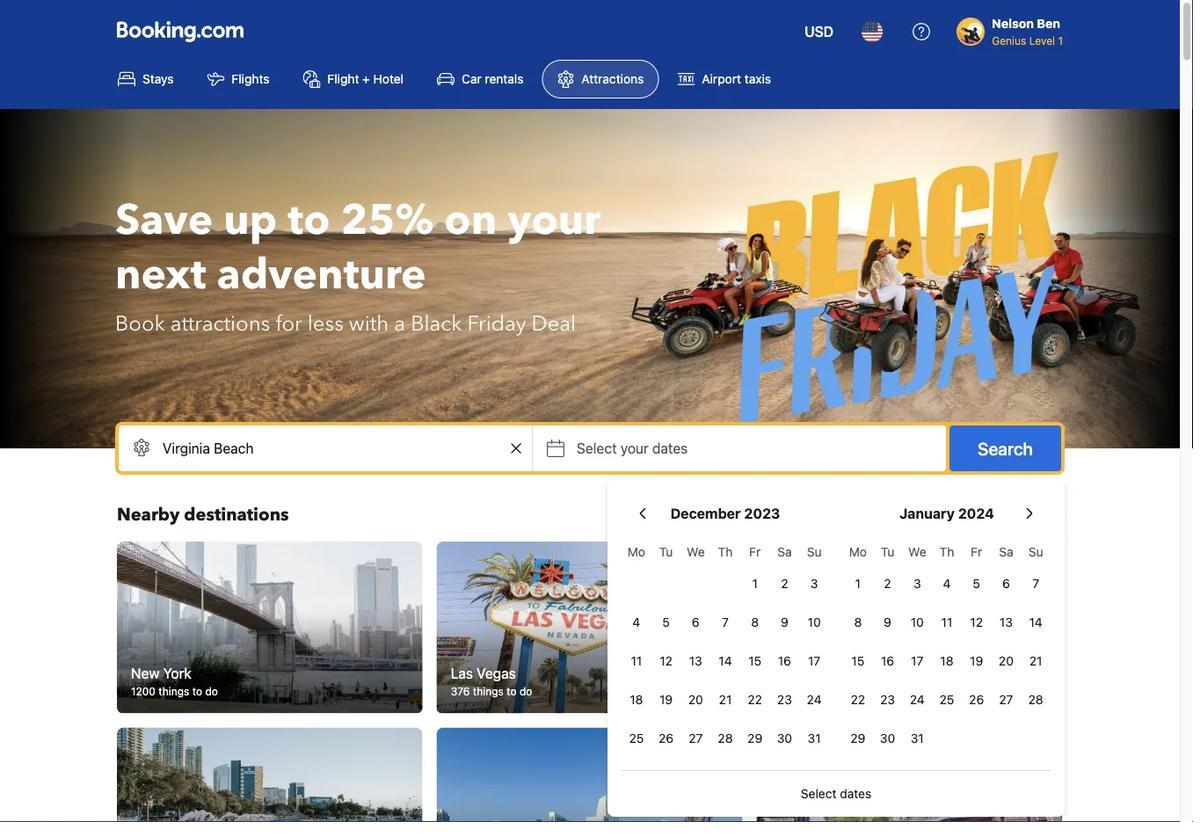 Task type: locate. For each thing, give the bounding box(es) containing it.
1 horizontal spatial th
[[940, 545, 954, 559]]

things
[[159, 685, 189, 698], [473, 685, 504, 698], [790, 685, 821, 698]]

0 horizontal spatial 13
[[689, 654, 702, 668]]

dates down 29 january 2024 checkbox
[[840, 786, 871, 801]]

9
[[781, 615, 788, 630], [884, 615, 891, 630]]

tu up 2 january 2024 option
[[881, 545, 895, 559]]

1 horizontal spatial do
[[520, 685, 532, 698]]

12 inside 12 option
[[660, 654, 673, 668]]

14 January 2024 checkbox
[[1021, 605, 1051, 640]]

28 inside checkbox
[[1028, 692, 1043, 707]]

25 for 25 option
[[629, 731, 644, 746]]

24 inside "checkbox"
[[807, 692, 822, 707]]

20 right 19 january 2024 checkbox
[[999, 654, 1014, 668]]

26 inside checkbox
[[969, 692, 984, 707]]

3 January 2024 checkbox
[[902, 566, 932, 601]]

21 left 22 december 2023 option
[[719, 692, 732, 707]]

tu for january
[[881, 545, 895, 559]]

we for december
[[687, 545, 705, 559]]

1 horizontal spatial 3
[[913, 576, 921, 591]]

dates up december
[[652, 440, 688, 457]]

23 for '23 january 2024' checkbox in the bottom right of the page
[[880, 692, 895, 707]]

20 inside 20 january 2024 option
[[999, 654, 1014, 668]]

29 for 29 december 2023 checkbox at the bottom
[[747, 731, 762, 746]]

0 horizontal spatial 14
[[719, 654, 732, 668]]

28 inside option
[[718, 731, 733, 746]]

1 2 from the left
[[781, 576, 788, 591]]

1 horizontal spatial fr
[[971, 545, 982, 559]]

1 16 from the left
[[778, 654, 791, 668]]

york
[[163, 665, 191, 682]]

0 horizontal spatial 11
[[631, 654, 642, 668]]

las
[[451, 665, 473, 682]]

8 left the 9 checkbox
[[854, 615, 862, 630]]

1 horizontal spatial 19
[[970, 654, 983, 668]]

1 horizontal spatial things
[[473, 685, 504, 698]]

6 inside checkbox
[[692, 615, 700, 630]]

1 horizontal spatial su
[[1028, 545, 1043, 559]]

22 inside option
[[748, 692, 762, 707]]

24 inside option
[[910, 692, 925, 707]]

1 horizontal spatial 30
[[880, 731, 895, 746]]

Where are you going? search field
[[119, 426, 532, 471]]

25 for 25 january 2024 option
[[940, 692, 954, 707]]

29 right 28 december 2023 option
[[747, 731, 762, 746]]

12 inside 12 january 2024 checkbox
[[970, 615, 983, 630]]

to inside save up to 25% on your next adventure book attractions for less with a black friday deal
[[288, 192, 330, 249]]

30 for 30 january 2024 checkbox
[[880, 731, 895, 746]]

7 right the 6 december 2023 checkbox at the bottom right
[[722, 615, 729, 630]]

1 horizontal spatial select
[[801, 786, 837, 801]]

1 3 from the left
[[810, 576, 818, 591]]

1 horizontal spatial 27
[[999, 692, 1013, 707]]

1 vertical spatial 27
[[689, 731, 703, 746]]

17 for 17 december 2023 option
[[808, 654, 821, 668]]

1 horizontal spatial 9
[[884, 615, 891, 630]]

19 right 18 december 2023 checkbox
[[659, 692, 673, 707]]

0 horizontal spatial 23
[[777, 692, 792, 707]]

24 down west
[[807, 692, 822, 707]]

2 22 from the left
[[851, 692, 865, 707]]

19 for "19" checkbox
[[659, 692, 673, 707]]

10 inside 10 option
[[911, 615, 924, 630]]

24
[[807, 692, 822, 707], [910, 692, 925, 707]]

0 horizontal spatial 18
[[630, 692, 643, 707]]

25 left 26 december 2023 option
[[629, 731, 644, 746]]

0 horizontal spatial grid
[[622, 535, 829, 756]]

5 inside option
[[662, 615, 670, 630]]

0 vertical spatial 27
[[999, 692, 1013, 707]]

1 horizontal spatial your
[[621, 440, 649, 457]]

28 right 27 checkbox
[[718, 731, 733, 746]]

to right the 1200
[[192, 685, 202, 698]]

6
[[1002, 576, 1010, 591], [692, 615, 700, 630]]

1 horizontal spatial 21
[[1029, 654, 1042, 668]]

6 right 5 checkbox
[[1002, 576, 1010, 591]]

30 inside checkbox
[[880, 731, 895, 746]]

2023
[[744, 505, 780, 522]]

1 vertical spatial 19
[[659, 692, 673, 707]]

do
[[205, 685, 218, 698], [520, 685, 532, 698], [837, 685, 849, 698]]

1 horizontal spatial 23
[[880, 692, 895, 707]]

19 January 2024 checkbox
[[962, 644, 991, 679]]

5 inside checkbox
[[973, 576, 980, 591]]

13 inside checkbox
[[1000, 615, 1013, 630]]

1 horizontal spatial 15
[[851, 654, 865, 668]]

25
[[940, 692, 954, 707], [629, 731, 644, 746]]

21
[[1029, 654, 1042, 668], [719, 692, 732, 707]]

1 horizontal spatial 8
[[854, 615, 862, 630]]

su up 7 january 2024 option
[[1028, 545, 1043, 559]]

to down west
[[824, 685, 834, 698]]

to
[[288, 192, 330, 249], [192, 685, 202, 698], [507, 685, 517, 698], [824, 685, 834, 698]]

do for west
[[837, 685, 849, 698]]

10 January 2024 checkbox
[[902, 605, 932, 640]]

1 30 from the left
[[777, 731, 792, 746]]

1 left 2 january 2024 option
[[855, 576, 861, 591]]

28 right the 27 checkbox
[[1028, 692, 1043, 707]]

su up 3 option
[[807, 545, 822, 559]]

key west 118 things to do
[[770, 665, 849, 698]]

26 right 25 january 2024 option
[[969, 692, 984, 707]]

17
[[808, 654, 821, 668], [911, 654, 924, 668]]

2 9 from the left
[[884, 615, 891, 630]]

1 vertical spatial 21
[[719, 692, 732, 707]]

0 horizontal spatial 21
[[719, 692, 732, 707]]

on
[[444, 192, 497, 249]]

28 January 2024 checkbox
[[1021, 682, 1051, 717]]

15 left 16 december 2023 option
[[748, 654, 762, 668]]

15 for 15 option
[[748, 654, 762, 668]]

24 December 2023 checkbox
[[799, 682, 829, 717]]

1 inside "checkbox"
[[752, 576, 758, 591]]

1 vertical spatial 12
[[660, 654, 673, 668]]

2 grid from the left
[[843, 535, 1051, 756]]

29
[[747, 731, 762, 746], [850, 731, 866, 746]]

1 horizontal spatial grid
[[843, 535, 1051, 756]]

1 vertical spatial 20
[[688, 692, 703, 707]]

11 inside option
[[941, 615, 952, 630]]

west
[[798, 665, 830, 682]]

8 right 7 december 2023 option
[[751, 615, 759, 630]]

8 for 8 option
[[751, 615, 759, 630]]

0 horizontal spatial 7
[[722, 615, 729, 630]]

13 right 12 january 2024 checkbox at right
[[1000, 615, 1013, 630]]

to inside new york 1200 things to do
[[192, 685, 202, 698]]

0 horizontal spatial select
[[577, 440, 617, 457]]

1 29 from the left
[[747, 731, 762, 746]]

29 December 2023 checkbox
[[740, 721, 770, 756]]

3 December 2023 checkbox
[[799, 566, 829, 601]]

1 horizontal spatial 25
[[940, 692, 954, 707]]

10 for 10 option
[[911, 615, 924, 630]]

1 right the level
[[1058, 34, 1063, 47]]

0 horizontal spatial 16
[[778, 654, 791, 668]]

21 for 21 january 2024 checkbox
[[1029, 654, 1042, 668]]

1 horizontal spatial 14
[[1029, 615, 1043, 630]]

0 horizontal spatial 12
[[660, 654, 673, 668]]

do inside key west 118 things to do
[[837, 685, 849, 698]]

20 inside 20 option
[[688, 692, 703, 707]]

0 vertical spatial 18
[[940, 654, 954, 668]]

18 December 2023 checkbox
[[622, 682, 651, 717]]

20 for 20 january 2024 option on the bottom of page
[[999, 654, 1014, 668]]

25 inside 25 january 2024 option
[[940, 692, 954, 707]]

2 horizontal spatial things
[[790, 685, 821, 698]]

2 tu from the left
[[881, 545, 895, 559]]

taxis
[[745, 72, 771, 86]]

1 vertical spatial 13
[[689, 654, 702, 668]]

key west image
[[756, 542, 1062, 714]]

31 December 2023 checkbox
[[799, 721, 829, 756]]

17 right 16 december 2023 option
[[808, 654, 821, 668]]

0 horizontal spatial 27
[[689, 731, 703, 746]]

1 horizontal spatial 24
[[910, 692, 925, 707]]

13 inside option
[[689, 654, 702, 668]]

11 inside checkbox
[[631, 654, 642, 668]]

23
[[777, 692, 792, 707], [880, 692, 895, 707]]

27 right "26 january 2024" checkbox on the bottom right
[[999, 692, 1013, 707]]

mo up 1 option
[[849, 545, 867, 559]]

2 8 from the left
[[854, 615, 862, 630]]

th up 4 option on the right
[[940, 545, 954, 559]]

13
[[1000, 615, 1013, 630], [689, 654, 702, 668]]

25 left "26 january 2024" checkbox on the bottom right
[[940, 692, 954, 707]]

8 inside option
[[751, 615, 759, 630]]

save
[[115, 192, 213, 249]]

21 right 20 january 2024 option on the bottom of page
[[1029, 654, 1042, 668]]

0 vertical spatial 11
[[941, 615, 952, 630]]

25 December 2023 checkbox
[[622, 721, 651, 756]]

to for key west
[[824, 685, 834, 698]]

21 inside 21 december 2023 checkbox
[[719, 692, 732, 707]]

2 23 from the left
[[880, 692, 895, 707]]

15 left 16 option at the right bottom of the page
[[851, 654, 865, 668]]

22 left 118 on the bottom of the page
[[748, 692, 762, 707]]

3 right 2 january 2024 option
[[913, 576, 921, 591]]

mo
[[628, 545, 645, 559], [849, 545, 867, 559]]

mo up the 4 checkbox at bottom
[[628, 545, 645, 559]]

22 left '23 january 2024' checkbox in the bottom right of the page
[[851, 692, 865, 707]]

31
[[808, 731, 821, 746], [911, 731, 924, 746]]

th
[[718, 545, 733, 559], [940, 545, 954, 559]]

1 inside option
[[855, 576, 861, 591]]

31 right 30 january 2024 checkbox
[[911, 731, 924, 746]]

things down the vegas on the bottom
[[473, 685, 504, 698]]

7
[[1032, 576, 1039, 591], [722, 615, 729, 630]]

3 for january 2024
[[913, 576, 921, 591]]

1 December 2023 checkbox
[[740, 566, 770, 601]]

27
[[999, 692, 1013, 707], [689, 731, 703, 746]]

to for new york
[[192, 685, 202, 698]]

fr up 5 checkbox
[[971, 545, 982, 559]]

4 for 4 option on the right
[[943, 576, 951, 591]]

28
[[1028, 692, 1043, 707], [718, 731, 733, 746]]

27 inside 27 checkbox
[[689, 731, 703, 746]]

sa
[[777, 545, 792, 559], [999, 545, 1013, 559]]

1 left 2 option
[[752, 576, 758, 591]]

0 horizontal spatial 26
[[659, 731, 674, 746]]

2 su from the left
[[1028, 545, 1043, 559]]

0 horizontal spatial 6
[[692, 615, 700, 630]]

2024
[[958, 505, 994, 522]]

23 left 24 option
[[880, 692, 895, 707]]

2 do from the left
[[520, 685, 532, 698]]

things down west
[[790, 685, 821, 698]]

1 grid from the left
[[622, 535, 829, 756]]

2 17 from the left
[[911, 654, 924, 668]]

16 right '15' option
[[881, 654, 894, 668]]

16 right 15 option
[[778, 654, 791, 668]]

27 right 26 december 2023 option
[[689, 731, 703, 746]]

26 for "26 january 2024" checkbox on the bottom right
[[969, 692, 984, 707]]

18
[[940, 654, 954, 668], [630, 692, 643, 707]]

14
[[1029, 615, 1043, 630], [719, 654, 732, 668]]

18 for 18 december 2023 checkbox
[[630, 692, 643, 707]]

0 horizontal spatial tu
[[659, 545, 673, 559]]

1 fr from the left
[[749, 545, 761, 559]]

17 January 2024 checkbox
[[902, 644, 932, 679]]

12 December 2023 checkbox
[[651, 644, 681, 679]]

1 horizontal spatial 20
[[999, 654, 1014, 668]]

0 horizontal spatial 8
[[751, 615, 759, 630]]

flights
[[232, 72, 269, 86]]

26 inside option
[[659, 731, 674, 746]]

airport taxis link
[[662, 60, 786, 98]]

fr up 1 december 2023 "checkbox"
[[749, 545, 761, 559]]

1 horizontal spatial 13
[[1000, 615, 1013, 630]]

4 for the 4 checkbox at bottom
[[633, 615, 640, 630]]

3 inside "3 january 2024" checkbox
[[913, 576, 921, 591]]

1 vertical spatial 18
[[630, 692, 643, 707]]

1 22 from the left
[[748, 692, 762, 707]]

car
[[462, 72, 482, 86]]

21 inside 21 january 2024 checkbox
[[1029, 654, 1042, 668]]

1 do from the left
[[205, 685, 218, 698]]

0 horizontal spatial 10
[[808, 615, 821, 630]]

mo for january
[[849, 545, 867, 559]]

1 horizontal spatial we
[[908, 545, 926, 559]]

2
[[781, 576, 788, 591], [884, 576, 891, 591]]

5 left the 6 december 2023 checkbox at the bottom right
[[662, 615, 670, 630]]

30 inside option
[[777, 731, 792, 746]]

1 vertical spatial select
[[801, 786, 837, 801]]

22 inside checkbox
[[851, 692, 865, 707]]

4
[[943, 576, 951, 591], [633, 615, 640, 630]]

0 vertical spatial 20
[[999, 654, 1014, 668]]

to inside "las vegas 376 things to do"
[[507, 685, 517, 698]]

19
[[970, 654, 983, 668], [659, 692, 673, 707]]

0 vertical spatial 28
[[1028, 692, 1043, 707]]

20 right "19" checkbox
[[688, 692, 703, 707]]

attractions
[[170, 309, 270, 338]]

0 vertical spatial 19
[[970, 654, 983, 668]]

to right up
[[288, 192, 330, 249]]

8 December 2023 checkbox
[[740, 605, 770, 640]]

1 vertical spatial 7
[[722, 615, 729, 630]]

1 15 from the left
[[748, 654, 762, 668]]

things down york
[[159, 685, 189, 698]]

+
[[362, 72, 370, 86]]

grid
[[622, 535, 829, 756], [843, 535, 1051, 756]]

0 horizontal spatial your
[[507, 192, 601, 249]]

0 horizontal spatial 24
[[807, 692, 822, 707]]

30 right 29 december 2023 checkbox at the bottom
[[777, 731, 792, 746]]

0 vertical spatial 4
[[943, 576, 951, 591]]

6 right 5 option
[[692, 615, 700, 630]]

1 th from the left
[[718, 545, 733, 559]]

su for 2024
[[1028, 545, 1043, 559]]

2 15 from the left
[[851, 654, 865, 668]]

1 horizontal spatial mo
[[849, 545, 867, 559]]

1 we from the left
[[687, 545, 705, 559]]

30
[[777, 731, 792, 746], [880, 731, 895, 746]]

15 inside 15 option
[[748, 654, 762, 668]]

23 down key
[[777, 692, 792, 707]]

1 9 from the left
[[781, 615, 788, 630]]

2 2 from the left
[[884, 576, 891, 591]]

2 th from the left
[[940, 545, 954, 559]]

4 inside option
[[943, 576, 951, 591]]

dates
[[652, 440, 688, 457], [840, 786, 871, 801]]

9 for 9 december 2023 checkbox
[[781, 615, 788, 630]]

30 right 29 january 2024 checkbox
[[880, 731, 895, 746]]

do right the 1200
[[205, 685, 218, 698]]

your account menu nelson ben genius level 1 element
[[957, 8, 1070, 48]]

4 December 2023 checkbox
[[622, 605, 651, 640]]

19 right 18 january 2024 checkbox
[[970, 654, 983, 668]]

select dates
[[801, 786, 871, 801]]

1 tu from the left
[[659, 545, 673, 559]]

car rentals
[[462, 72, 524, 86]]

26 December 2023 checkbox
[[651, 721, 681, 756]]

2 29 from the left
[[850, 731, 866, 746]]

6 January 2024 checkbox
[[991, 566, 1021, 601]]

0 horizontal spatial 28
[[718, 731, 733, 746]]

select
[[577, 440, 617, 457], [801, 786, 837, 801]]

9 December 2023 checkbox
[[770, 605, 799, 640]]

1 mo from the left
[[628, 545, 645, 559]]

10 right 9 december 2023 checkbox
[[808, 615, 821, 630]]

5 left 6 january 2024 option
[[973, 576, 980, 591]]

0 horizontal spatial dates
[[652, 440, 688, 457]]

december 2023
[[670, 505, 780, 522]]

4 left 5 option
[[633, 615, 640, 630]]

11 January 2024 checkbox
[[932, 605, 962, 640]]

16 for 16 december 2023 option
[[778, 654, 791, 668]]

sa up 6 january 2024 option
[[999, 545, 1013, 559]]

do right 24 "checkbox"
[[837, 685, 849, 698]]

1 vertical spatial 25
[[629, 731, 644, 746]]

we down december
[[687, 545, 705, 559]]

18 for 18 january 2024 checkbox
[[940, 654, 954, 668]]

13 December 2023 checkbox
[[681, 644, 711, 679]]

your
[[507, 192, 601, 249], [621, 440, 649, 457]]

17 inside 17 december 2023 option
[[808, 654, 821, 668]]

2 30 from the left
[[880, 731, 895, 746]]

2 things from the left
[[473, 685, 504, 698]]

0 horizontal spatial sa
[[777, 545, 792, 559]]

0 horizontal spatial mo
[[628, 545, 645, 559]]

9 right 8 'checkbox'
[[884, 615, 891, 630]]

16
[[778, 654, 791, 668], [881, 654, 894, 668]]

friday
[[467, 309, 526, 338]]

16 December 2023 checkbox
[[770, 644, 799, 679]]

3 do from the left
[[837, 685, 849, 698]]

5 December 2023 checkbox
[[651, 605, 681, 640]]

2 31 from the left
[[911, 731, 924, 746]]

select for select dates
[[801, 786, 837, 801]]

things for york
[[159, 685, 189, 698]]

12 left 13 january 2024 checkbox
[[970, 615, 983, 630]]

17 inside 17 january 2024 option
[[911, 654, 924, 668]]

things inside new york 1200 things to do
[[159, 685, 189, 698]]

25 January 2024 checkbox
[[932, 682, 962, 717]]

tu
[[659, 545, 673, 559], [881, 545, 895, 559]]

14 right 13 option
[[719, 654, 732, 668]]

th down december 2023
[[718, 545, 733, 559]]

14 inside option
[[1029, 615, 1043, 630]]

su
[[807, 545, 822, 559], [1028, 545, 1043, 559]]

1 17 from the left
[[808, 654, 821, 668]]

0 horizontal spatial 30
[[777, 731, 792, 746]]

to inside key west 118 things to do
[[824, 685, 834, 698]]

0 vertical spatial your
[[507, 192, 601, 249]]

flights link
[[192, 60, 284, 98]]

1 10 from the left
[[808, 615, 821, 630]]

things inside key west 118 things to do
[[790, 685, 821, 698]]

28 for 28 december 2023 option
[[718, 731, 733, 746]]

18 right 17 january 2024 option
[[940, 654, 954, 668]]

usd button
[[794, 11, 844, 53]]

10 for 10 checkbox
[[808, 615, 821, 630]]

vegas
[[477, 665, 516, 682]]

things for west
[[790, 685, 821, 698]]

0 horizontal spatial su
[[807, 545, 822, 559]]

search
[[978, 438, 1033, 459]]

21 for 21 december 2023 checkbox
[[719, 692, 732, 707]]

2 horizontal spatial do
[[837, 685, 849, 698]]

tu down december
[[659, 545, 673, 559]]

17 left 18 january 2024 checkbox
[[911, 654, 924, 668]]

25%
[[341, 192, 434, 249]]

las vegas 376 things to do
[[451, 665, 532, 698]]

24 right '23 january 2024' checkbox in the bottom right of the page
[[910, 692, 925, 707]]

1 vertical spatial 28
[[718, 731, 733, 746]]

23 January 2024 checkbox
[[873, 682, 902, 717]]

1
[[1058, 34, 1063, 47], [752, 576, 758, 591], [855, 576, 861, 591]]

14 inside option
[[719, 654, 732, 668]]

4 inside checkbox
[[633, 615, 640, 630]]

1 vertical spatial your
[[621, 440, 649, 457]]

15 for '15' option
[[851, 654, 865, 668]]

0 horizontal spatial fr
[[749, 545, 761, 559]]

1 horizontal spatial 12
[[970, 615, 983, 630]]

8 January 2024 checkbox
[[843, 605, 873, 640]]

24 January 2024 checkbox
[[902, 682, 932, 717]]

18 left "19" checkbox
[[630, 692, 643, 707]]

1 things from the left
[[159, 685, 189, 698]]

0 vertical spatial 7
[[1032, 576, 1039, 591]]

2 sa from the left
[[999, 545, 1013, 559]]

26
[[969, 692, 984, 707], [659, 731, 674, 746]]

do right 376
[[520, 685, 532, 698]]

24 for 24 option
[[910, 692, 925, 707]]

0 vertical spatial 13
[[1000, 615, 1013, 630]]

fr for 2024
[[971, 545, 982, 559]]

2 fr from the left
[[971, 545, 982, 559]]

4 right "3 january 2024" checkbox
[[943, 576, 951, 591]]

1 vertical spatial 6
[[692, 615, 700, 630]]

1 horizontal spatial 4
[[943, 576, 951, 591]]

rentals
[[485, 72, 524, 86]]

1 horizontal spatial tu
[[881, 545, 895, 559]]

1 vertical spatial 14
[[719, 654, 732, 668]]

5
[[973, 576, 980, 591], [662, 615, 670, 630]]

1 vertical spatial dates
[[840, 786, 871, 801]]

fr
[[749, 545, 761, 559], [971, 545, 982, 559]]

15
[[748, 654, 762, 668], [851, 654, 865, 668]]

13 left 14 december 2023 option
[[689, 654, 702, 668]]

1 horizontal spatial 18
[[940, 654, 954, 668]]

1 horizontal spatial 28
[[1028, 692, 1043, 707]]

0 horizontal spatial 15
[[748, 654, 762, 668]]

12 left 13 option
[[660, 654, 673, 668]]

7 right 6 january 2024 option
[[1032, 576, 1039, 591]]

1 31 from the left
[[808, 731, 821, 746]]

8 inside 'checkbox'
[[854, 615, 862, 630]]

2 16 from the left
[[881, 654, 894, 668]]

1 vertical spatial 5
[[662, 615, 670, 630]]

1 horizontal spatial 16
[[881, 654, 894, 668]]

0 horizontal spatial 25
[[629, 731, 644, 746]]

black
[[411, 309, 462, 338]]

12
[[970, 615, 983, 630], [660, 654, 673, 668]]

1 23 from the left
[[777, 692, 792, 707]]

0 horizontal spatial 22
[[748, 692, 762, 707]]

11
[[941, 615, 952, 630], [631, 654, 642, 668]]

14 right 13 january 2024 checkbox
[[1029, 615, 1043, 630]]

27 inside checkbox
[[999, 692, 1013, 707]]

0 horizontal spatial 17
[[808, 654, 821, 668]]

10 inside 10 checkbox
[[808, 615, 821, 630]]

2 right 1 december 2023 "checkbox"
[[781, 576, 788, 591]]

new orleans image
[[756, 728, 1062, 822]]

to for las vegas
[[507, 685, 517, 698]]

2 horizontal spatial 1
[[1058, 34, 1063, 47]]

do inside "las vegas 376 things to do"
[[520, 685, 532, 698]]

2 24 from the left
[[910, 692, 925, 707]]

1 horizontal spatial 7
[[1032, 576, 1039, 591]]

1 horizontal spatial 2
[[884, 576, 891, 591]]

0 vertical spatial select
[[577, 440, 617, 457]]

2 January 2024 checkbox
[[873, 566, 902, 601]]

airport taxis
[[702, 72, 771, 86]]

th for january
[[940, 545, 954, 559]]

2 we from the left
[[908, 545, 926, 559]]

26 right 25 option
[[659, 731, 674, 746]]

things inside "las vegas 376 things to do"
[[473, 685, 504, 698]]

3 things from the left
[[790, 685, 821, 698]]

1 horizontal spatial 17
[[911, 654, 924, 668]]

10 right the 9 checkbox
[[911, 615, 924, 630]]

tu for december
[[659, 545, 673, 559]]

2 3 from the left
[[913, 576, 921, 591]]

we up "3 january 2024" checkbox
[[908, 545, 926, 559]]

15 inside '15' option
[[851, 654, 865, 668]]

11 right 10 option
[[941, 615, 952, 630]]

0 horizontal spatial 29
[[747, 731, 762, 746]]

3 inside 3 option
[[810, 576, 818, 591]]

we
[[687, 545, 705, 559], [908, 545, 926, 559]]

1 sa from the left
[[777, 545, 792, 559]]

0 horizontal spatial we
[[687, 545, 705, 559]]

6 inside option
[[1002, 576, 1010, 591]]

13 January 2024 checkbox
[[991, 605, 1021, 640]]

25 inside 25 option
[[629, 731, 644, 746]]

1 vertical spatial 11
[[631, 654, 642, 668]]

29 left 30 january 2024 checkbox
[[850, 731, 866, 746]]

31 right 30 december 2023 option
[[808, 731, 821, 746]]

29 January 2024 checkbox
[[843, 721, 873, 756]]

0 vertical spatial 25
[[940, 692, 954, 707]]

sa up 2 option
[[777, 545, 792, 559]]

1 su from the left
[[807, 545, 822, 559]]

grid for january
[[843, 535, 1051, 756]]

2 10 from the left
[[911, 615, 924, 630]]

3 right 2 option
[[810, 576, 818, 591]]

9 right 8 option
[[781, 615, 788, 630]]

1 8 from the left
[[751, 615, 759, 630]]

1 horizontal spatial dates
[[840, 786, 871, 801]]

sa for 2024
[[999, 545, 1013, 559]]

12 for 12 option
[[660, 654, 673, 668]]

0 vertical spatial 5
[[973, 576, 980, 591]]

4 January 2024 checkbox
[[932, 566, 962, 601]]

2 right 1 option
[[884, 576, 891, 591]]

0 horizontal spatial 9
[[781, 615, 788, 630]]

8
[[751, 615, 759, 630], [854, 615, 862, 630]]

11 left 12 option
[[631, 654, 642, 668]]

1 24 from the left
[[807, 692, 822, 707]]

to down the vegas on the bottom
[[507, 685, 517, 698]]

2 mo from the left
[[849, 545, 867, 559]]

deal
[[531, 309, 576, 338]]

do inside new york 1200 things to do
[[205, 685, 218, 698]]



Task type: vqa. For each thing, say whether or not it's contained in the screenshot.


Task type: describe. For each thing, give the bounding box(es) containing it.
nearby
[[117, 503, 180, 527]]

14 for 14 december 2023 option
[[719, 654, 732, 668]]

7 December 2023 checkbox
[[711, 605, 740, 640]]

14 December 2023 checkbox
[[711, 644, 740, 679]]

31 January 2024 checkbox
[[902, 721, 932, 756]]

level
[[1029, 34, 1055, 47]]

20 December 2023 checkbox
[[681, 682, 711, 717]]

376
[[451, 685, 470, 698]]

hotel
[[373, 72, 404, 86]]

grid for december
[[622, 535, 829, 756]]

car rentals link
[[422, 60, 538, 98]]

attractions link
[[542, 60, 659, 98]]

1 inside nelson ben genius level 1
[[1058, 34, 1063, 47]]

1 January 2024 checkbox
[[843, 566, 873, 601]]

genius
[[992, 34, 1026, 47]]

30 for 30 december 2023 option
[[777, 731, 792, 746]]

11 December 2023 checkbox
[[622, 644, 651, 679]]

airport
[[702, 72, 741, 86]]

for
[[276, 309, 302, 338]]

do for vegas
[[520, 685, 532, 698]]

12 January 2024 checkbox
[[962, 605, 991, 640]]

flight + hotel
[[327, 72, 404, 86]]

30 January 2024 checkbox
[[873, 721, 902, 756]]

1 for january 2024
[[855, 576, 861, 591]]

your inside save up to 25% on your next adventure book attractions for less with a black friday deal
[[507, 192, 601, 249]]

26 for 26 december 2023 option
[[659, 731, 674, 746]]

22 for 22 december 2023 option
[[748, 692, 762, 707]]

5 for 5 checkbox
[[973, 576, 980, 591]]

2 for december 2023
[[781, 576, 788, 591]]

13 for 13 january 2024 checkbox
[[1000, 615, 1013, 630]]

new york 1200 things to do
[[131, 665, 218, 698]]

24 for 24 "checkbox"
[[807, 692, 822, 707]]

1200
[[131, 685, 156, 698]]

select for select your dates
[[577, 440, 617, 457]]

23 December 2023 checkbox
[[770, 682, 799, 717]]

2 for january 2024
[[884, 576, 891, 591]]

27 for 27 checkbox
[[689, 731, 703, 746]]

15 December 2023 checkbox
[[740, 644, 770, 679]]

do for york
[[205, 685, 218, 698]]

sa for 2023
[[777, 545, 792, 559]]

19 December 2023 checkbox
[[651, 682, 681, 717]]

search button
[[950, 426, 1061, 471]]

5 January 2024 checkbox
[[962, 566, 991, 601]]

san diego image
[[117, 728, 423, 822]]

16 January 2024 checkbox
[[873, 644, 902, 679]]

8 for 8 'checkbox'
[[854, 615, 862, 630]]

28 December 2023 checkbox
[[711, 721, 740, 756]]

mo for december
[[628, 545, 645, 559]]

16 for 16 option at the right bottom of the page
[[881, 654, 894, 668]]

13 for 13 option
[[689, 654, 702, 668]]

9 for the 9 checkbox
[[884, 615, 891, 630]]

new
[[131, 665, 160, 682]]

stays link
[[103, 60, 189, 98]]

flight + hotel link
[[288, 60, 419, 98]]

27 January 2024 checkbox
[[991, 682, 1021, 717]]

22 for 22 checkbox at bottom
[[851, 692, 865, 707]]

6 December 2023 checkbox
[[681, 605, 711, 640]]

10 December 2023 checkbox
[[799, 605, 829, 640]]

3 for december 2023
[[810, 576, 818, 591]]

27 December 2023 checkbox
[[681, 721, 711, 756]]

12 for 12 january 2024 checkbox at right
[[970, 615, 983, 630]]

up
[[224, 192, 277, 249]]

january
[[899, 505, 955, 522]]

book
[[115, 309, 165, 338]]

27 for the 27 checkbox
[[999, 692, 1013, 707]]

118
[[770, 685, 787, 698]]

las vegas image
[[437, 542, 742, 714]]

23 for 23 checkbox
[[777, 692, 792, 707]]

17 December 2023 checkbox
[[799, 644, 829, 679]]

6 for 6 january 2024 option
[[1002, 576, 1010, 591]]

we for january
[[908, 545, 926, 559]]

december
[[670, 505, 741, 522]]

stays
[[142, 72, 174, 86]]

flight
[[327, 72, 359, 86]]

14 for 14 option
[[1029, 615, 1043, 630]]

21 January 2024 checkbox
[[1021, 644, 1051, 679]]

booking.com image
[[117, 21, 244, 42]]

next
[[115, 246, 206, 304]]

2 December 2023 checkbox
[[770, 566, 799, 601]]

nelson
[[992, 16, 1034, 31]]

nearby destinations
[[117, 503, 289, 527]]

destinations
[[184, 503, 289, 527]]

things for vegas
[[473, 685, 504, 698]]

save up to 25% on your next adventure book attractions for less with a black friday deal
[[115, 192, 601, 338]]

21 December 2023 checkbox
[[711, 682, 740, 717]]

less
[[308, 309, 344, 338]]

january 2024
[[899, 505, 994, 522]]

attractions
[[582, 72, 644, 86]]

with
[[349, 309, 389, 338]]

select your dates
[[577, 440, 688, 457]]

19 for 19 january 2024 checkbox
[[970, 654, 983, 668]]

11 for 11 option
[[941, 615, 952, 630]]

fr for 2023
[[749, 545, 761, 559]]

18 January 2024 checkbox
[[932, 644, 962, 679]]

31 for 31 option
[[911, 731, 924, 746]]

28 for 28 january 2024 checkbox
[[1028, 692, 1043, 707]]

usd
[[805, 23, 834, 40]]

7 for 7 december 2023 option
[[722, 615, 729, 630]]

20 January 2024 checkbox
[[991, 644, 1021, 679]]

miami image
[[437, 728, 742, 822]]

7 January 2024 checkbox
[[1021, 566, 1051, 601]]

7 for 7 january 2024 option
[[1032, 576, 1039, 591]]

22 December 2023 checkbox
[[740, 682, 770, 717]]

17 for 17 january 2024 option
[[911, 654, 924, 668]]

ben
[[1037, 16, 1060, 31]]

a
[[394, 309, 405, 338]]

22 January 2024 checkbox
[[843, 682, 873, 717]]

su for 2023
[[807, 545, 822, 559]]

30 December 2023 checkbox
[[770, 721, 799, 756]]

15 January 2024 checkbox
[[843, 644, 873, 679]]

29 for 29 january 2024 checkbox
[[850, 731, 866, 746]]

9 January 2024 checkbox
[[873, 605, 902, 640]]

key
[[770, 665, 794, 682]]

5 for 5 option
[[662, 615, 670, 630]]

adventure
[[217, 246, 426, 304]]

11 for 11 checkbox
[[631, 654, 642, 668]]

26 January 2024 checkbox
[[962, 682, 991, 717]]

20 for 20 option
[[688, 692, 703, 707]]

31 for 31 december 2023 option
[[808, 731, 821, 746]]

nelson ben genius level 1
[[992, 16, 1063, 47]]

new york image
[[117, 542, 423, 714]]

6 for the 6 december 2023 checkbox at the bottom right
[[692, 615, 700, 630]]

th for december
[[718, 545, 733, 559]]

1 for december 2023
[[752, 576, 758, 591]]



